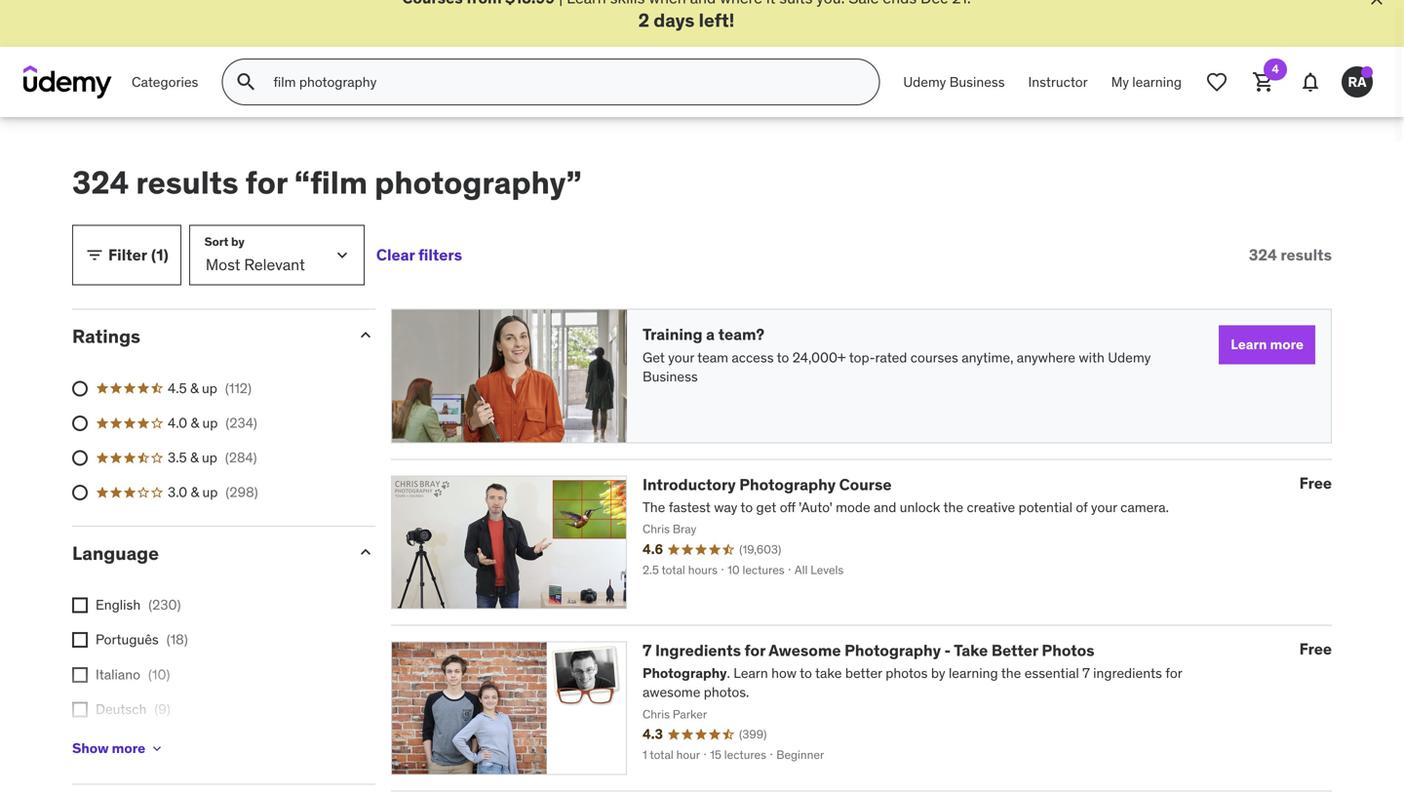 Task type: vqa. For each thing, say whether or not it's contained in the screenshot.
INTELLIGENCE on the right top
no



Task type: locate. For each thing, give the bounding box(es) containing it.
get
[[643, 349, 665, 366]]

italiano
[[96, 666, 140, 683]]

1 horizontal spatial 324
[[1250, 245, 1278, 265]]

Search for anything text field
[[270, 66, 856, 99]]

clear filters
[[376, 245, 462, 265]]

3.5 & up (284)
[[168, 449, 257, 466]]

show
[[72, 740, 109, 757]]

0 vertical spatial xsmall image
[[72, 632, 88, 648]]

courses
[[911, 349, 959, 366]]

español
[[96, 735, 145, 753]]

xsmall image
[[72, 632, 88, 648], [72, 667, 88, 683], [149, 741, 165, 757]]

filters
[[419, 245, 462, 265]]

for left awesome
[[745, 640, 766, 660]]

324 results status
[[1250, 245, 1333, 265]]

business down your
[[643, 368, 698, 385]]

xsmall image right español
[[149, 741, 165, 757]]

0 vertical spatial results
[[136, 163, 239, 202]]

& right 3.0
[[191, 484, 199, 501]]

up
[[202, 379, 217, 397], [202, 414, 218, 432], [202, 449, 217, 466], [202, 484, 218, 501]]

more right learn
[[1271, 336, 1304, 353]]

1 vertical spatial photography
[[845, 640, 941, 660]]

business inside training a team? get your team access to 24,000+ top-rated courses anytime, anywhere with udemy business
[[643, 368, 698, 385]]

better
[[992, 640, 1039, 660]]

photos
[[1042, 640, 1095, 660]]

learn
[[1231, 336, 1268, 353]]

up left (234)
[[202, 414, 218, 432]]

0 vertical spatial udemy
[[904, 73, 947, 91]]

0 vertical spatial more
[[1271, 336, 1304, 353]]

free
[[1300, 473, 1333, 493], [1300, 639, 1333, 659]]

1 vertical spatial business
[[643, 368, 698, 385]]

1 vertical spatial results
[[1281, 245, 1333, 265]]

business left instructor
[[950, 73, 1005, 91]]

2 vertical spatial xsmall image
[[149, 741, 165, 757]]

3.5
[[168, 449, 187, 466]]

anywhere
[[1017, 349, 1076, 366]]

& right 4.5
[[190, 379, 199, 397]]

4 link
[[1241, 59, 1288, 106]]

to
[[777, 349, 790, 366]]

0 vertical spatial photography
[[740, 475, 836, 495]]

results
[[136, 163, 239, 202], [1281, 245, 1333, 265]]

3.0 & up (298)
[[168, 484, 258, 501]]

course
[[840, 475, 892, 495]]

324 up learn more
[[1250, 245, 1278, 265]]

324 up small icon
[[72, 163, 129, 202]]

for
[[246, 163, 288, 202], [745, 640, 766, 660]]

1 vertical spatial udemy
[[1109, 349, 1152, 366]]

(284)
[[225, 449, 257, 466]]

up for 4.0 & up
[[202, 414, 218, 432]]

1 horizontal spatial for
[[745, 640, 766, 660]]

4 up from the top
[[202, 484, 218, 501]]

1 & from the top
[[190, 379, 199, 397]]

wishlist image
[[1206, 70, 1229, 94]]

3 & from the top
[[190, 449, 199, 466]]

1 vertical spatial xsmall image
[[72, 702, 88, 717]]

anytime,
[[962, 349, 1014, 366]]

0 vertical spatial small image
[[356, 325, 376, 345]]

1 vertical spatial free
[[1300, 639, 1333, 659]]

for left the "film
[[246, 163, 288, 202]]

udemy business
[[904, 73, 1005, 91]]

1 vertical spatial 324
[[1250, 245, 1278, 265]]

1 xsmall image from the top
[[72, 598, 88, 613]]

1 horizontal spatial udemy
[[1109, 349, 1152, 366]]

you have alerts image
[[1362, 67, 1374, 78]]

xsmall image left português
[[72, 632, 88, 648]]

top-
[[850, 349, 876, 366]]

0 vertical spatial business
[[950, 73, 1005, 91]]

clear filters button
[[376, 225, 462, 285]]

1 vertical spatial xsmall image
[[72, 667, 88, 683]]

1 free from the top
[[1300, 473, 1333, 493]]

photography left -
[[845, 640, 941, 660]]

4 & from the top
[[191, 484, 199, 501]]

0 horizontal spatial more
[[112, 740, 146, 757]]

for for awesome
[[745, 640, 766, 660]]

xsmall image for português
[[72, 632, 88, 648]]

photography
[[740, 475, 836, 495], [845, 640, 941, 660]]

0 horizontal spatial for
[[246, 163, 288, 202]]

italiano (10)
[[96, 666, 170, 683]]

small image
[[85, 245, 104, 265]]

1 horizontal spatial results
[[1281, 245, 1333, 265]]

0 vertical spatial 324
[[72, 163, 129, 202]]

(234)
[[226, 414, 257, 432]]

your
[[669, 349, 695, 366]]

deutsch
[[96, 700, 147, 718]]

close image
[[1368, 0, 1387, 9]]

udemy
[[904, 73, 947, 91], [1109, 349, 1152, 366]]

2 small image from the top
[[356, 542, 376, 562]]

2 free from the top
[[1300, 639, 1333, 659]]

categories button
[[120, 59, 210, 106]]

introductory
[[643, 475, 736, 495]]

up left (284)
[[202, 449, 217, 466]]

0 vertical spatial xsmall image
[[72, 598, 88, 613]]

1 small image from the top
[[356, 325, 376, 345]]

days
[[654, 8, 695, 32]]

3 up from the top
[[202, 449, 217, 466]]

7 ingredients for awesome photography - take better photos
[[643, 640, 1095, 660]]

1 horizontal spatial business
[[950, 73, 1005, 91]]

up for 3.5 & up
[[202, 449, 217, 466]]

0 vertical spatial for
[[246, 163, 288, 202]]

free for 7 ingredients for awesome photography - take better photos
[[1300, 639, 1333, 659]]

up for 3.0 & up
[[202, 484, 218, 501]]

left!
[[699, 8, 735, 32]]

1 horizontal spatial more
[[1271, 336, 1304, 353]]

more inside button
[[112, 740, 146, 757]]

show more
[[72, 740, 146, 757]]

for for "film
[[246, 163, 288, 202]]

udemy image
[[23, 66, 112, 99]]

up left (112)
[[202, 379, 217, 397]]

& right 4.0
[[191, 414, 199, 432]]

xsmall image up show on the bottom
[[72, 702, 88, 717]]

small image
[[356, 325, 376, 345], [356, 542, 376, 562]]

2 & from the top
[[191, 414, 199, 432]]

4.0 & up (234)
[[168, 414, 257, 432]]

0 horizontal spatial business
[[643, 368, 698, 385]]

2 xsmall image from the top
[[72, 702, 88, 717]]

1 vertical spatial small image
[[356, 542, 376, 562]]

1 up from the top
[[202, 379, 217, 397]]

clear
[[376, 245, 415, 265]]

xsmall image for english
[[72, 598, 88, 613]]

1 vertical spatial more
[[112, 740, 146, 757]]

more for show more
[[112, 740, 146, 757]]

xsmall image left english
[[72, 598, 88, 613]]

xsmall image
[[72, 598, 88, 613], [72, 702, 88, 717]]

business
[[950, 73, 1005, 91], [643, 368, 698, 385]]

deutsch (9)
[[96, 700, 171, 718]]

1 vertical spatial for
[[745, 640, 766, 660]]

language
[[72, 541, 159, 565]]

more right show on the bottom
[[112, 740, 146, 757]]

0 horizontal spatial results
[[136, 163, 239, 202]]

team?
[[719, 324, 765, 345]]

& for 4.5
[[190, 379, 199, 397]]

&
[[190, 379, 199, 397], [191, 414, 199, 432], [190, 449, 199, 466], [191, 484, 199, 501]]

7
[[643, 640, 652, 660]]

ingredients
[[656, 640, 741, 660]]

2 days left!
[[639, 8, 735, 32]]

1 horizontal spatial photography
[[845, 640, 941, 660]]

my
[[1112, 73, 1130, 91]]

0 vertical spatial free
[[1300, 473, 1333, 493]]

up left "(298)"
[[202, 484, 218, 501]]

more
[[1271, 336, 1304, 353], [112, 740, 146, 757]]

2 up from the top
[[202, 414, 218, 432]]

4.5 & up (112)
[[168, 379, 252, 397]]

324
[[72, 163, 129, 202], [1250, 245, 1278, 265]]

photography left course
[[740, 475, 836, 495]]

& right "3.5"
[[190, 449, 199, 466]]

with
[[1079, 349, 1105, 366]]

xsmall image left italiano
[[72, 667, 88, 683]]

0 horizontal spatial 324
[[72, 163, 129, 202]]



Task type: describe. For each thing, give the bounding box(es) containing it.
instructor
[[1029, 73, 1088, 91]]

filter (1)
[[108, 245, 169, 265]]

xsmall image for deutsch
[[72, 702, 88, 717]]

filter
[[108, 245, 147, 265]]

introductory photography course
[[643, 475, 892, 495]]

show more button
[[72, 729, 165, 768]]

training
[[643, 324, 703, 345]]

categories
[[132, 73, 198, 91]]

& for 4.0
[[191, 414, 199, 432]]

xsmall image for italiano
[[72, 667, 88, 683]]

"film
[[294, 163, 368, 202]]

ratings button
[[72, 324, 341, 348]]

learn more
[[1231, 336, 1304, 353]]

my learning
[[1112, 73, 1183, 91]]

(1)
[[151, 245, 169, 265]]

0 horizontal spatial photography
[[740, 475, 836, 495]]

4.0
[[168, 414, 187, 432]]

learn more link
[[1220, 325, 1316, 365]]

(10)
[[148, 666, 170, 683]]

small image for ratings
[[356, 325, 376, 345]]

xsmall image inside the show more button
[[149, 741, 165, 757]]

324 for 324 results
[[1250, 245, 1278, 265]]

(18)
[[167, 631, 188, 648]]

instructor link
[[1017, 59, 1100, 106]]

up for 4.5 & up
[[202, 379, 217, 397]]

ra link
[[1335, 59, 1382, 106]]

a
[[707, 324, 715, 345]]

photography"
[[375, 163, 582, 202]]

7 ingredients for awesome photography - take better photos link
[[643, 640, 1095, 660]]

324 results
[[1250, 245, 1333, 265]]

0 horizontal spatial udemy
[[904, 73, 947, 91]]

my learning link
[[1100, 59, 1194, 106]]

(9)
[[154, 700, 171, 718]]

free for introductory photography course
[[1300, 473, 1333, 493]]

learning
[[1133, 73, 1183, 91]]

& for 3.5
[[190, 449, 199, 466]]

2
[[639, 8, 650, 32]]

português
[[96, 631, 159, 648]]

ra
[[1349, 73, 1367, 91]]

4
[[1273, 62, 1280, 77]]

& for 3.0
[[191, 484, 199, 501]]

more for learn more
[[1271, 336, 1304, 353]]

rated
[[876, 349, 908, 366]]

small image for language
[[356, 542, 376, 562]]

take
[[954, 640, 989, 660]]

324 for 324 results for "film photography"
[[72, 163, 129, 202]]

4.5
[[168, 379, 187, 397]]

english
[[96, 596, 141, 614]]

ratings
[[72, 324, 140, 348]]

submit search image
[[234, 70, 258, 94]]

24,000+
[[793, 349, 846, 366]]

language button
[[72, 541, 341, 565]]

324 results for "film photography"
[[72, 163, 582, 202]]

(112)
[[225, 379, 252, 397]]

shopping cart with 4 items image
[[1253, 70, 1276, 94]]

3.0
[[168, 484, 187, 501]]

(298)
[[226, 484, 258, 501]]

udemy business link
[[892, 59, 1017, 106]]

training a team? get your team access to 24,000+ top-rated courses anytime, anywhere with udemy business
[[643, 324, 1152, 385]]

notifications image
[[1300, 70, 1323, 94]]

english (230)
[[96, 596, 181, 614]]

results for 324 results for "film photography"
[[136, 163, 239, 202]]

português (18)
[[96, 631, 188, 648]]

(230)
[[148, 596, 181, 614]]

access
[[732, 349, 774, 366]]

udemy inside training a team? get your team access to 24,000+ top-rated courses anytime, anywhere with udemy business
[[1109, 349, 1152, 366]]

introductory photography course link
[[643, 475, 892, 495]]

team
[[698, 349, 729, 366]]

-
[[945, 640, 951, 660]]

awesome
[[769, 640, 842, 660]]

results for 324 results
[[1281, 245, 1333, 265]]



